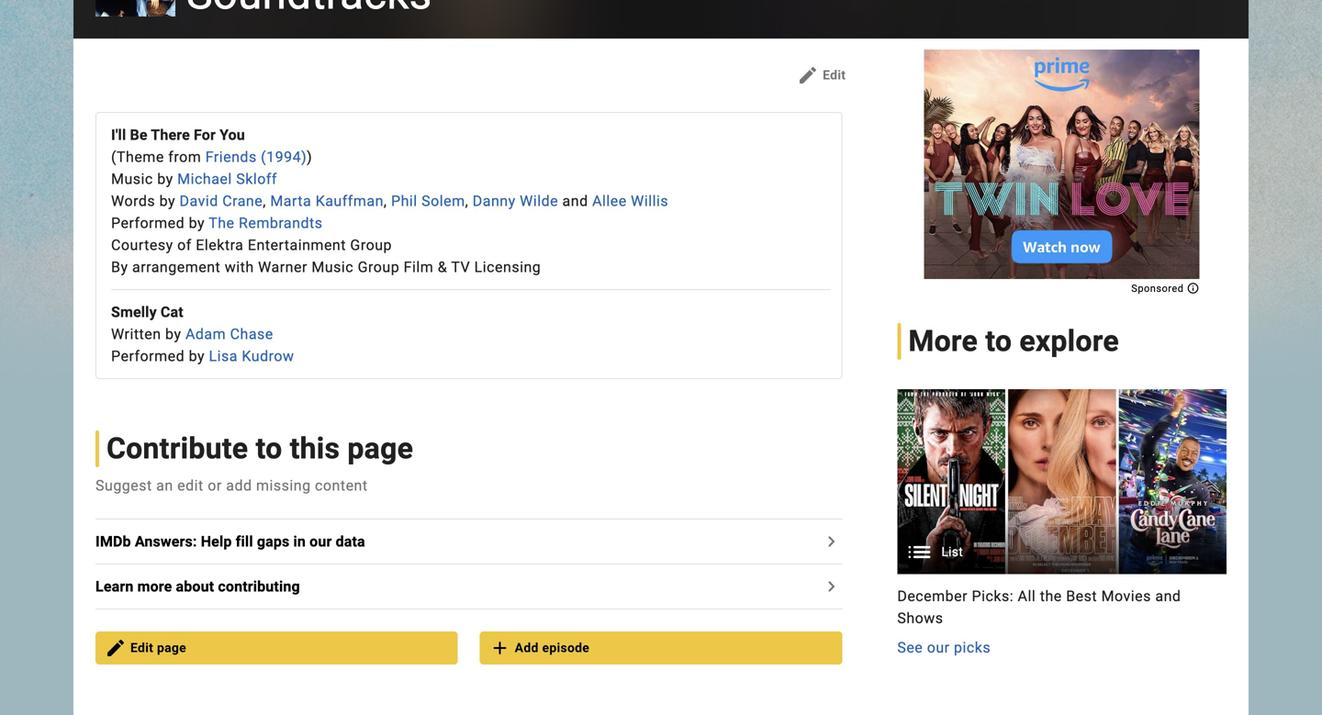 Task type: describe. For each thing, give the bounding box(es) containing it.
edit for edit
[[823, 67, 846, 82]]

list link
[[897, 389, 1227, 575]]

edit button
[[790, 61, 853, 90]]

data
[[336, 533, 365, 550]]

december
[[897, 588, 968, 605]]

the
[[1040, 588, 1062, 605]]

to for more
[[985, 324, 1012, 359]]

solem
[[422, 192, 465, 210]]

3 , from the left
[[465, 192, 469, 210]]

more
[[137, 578, 172, 595]]

more to explore
[[908, 324, 1119, 359]]

content
[[315, 477, 368, 494]]

add
[[226, 477, 252, 494]]

lisa kudrow link
[[209, 347, 294, 365]]

all
[[1018, 588, 1036, 605]]

see our picks
[[897, 639, 991, 657]]

wilde
[[520, 192, 558, 210]]

crane
[[222, 192, 263, 210]]

i'll
[[111, 126, 126, 144]]

0 horizontal spatial group
[[95, 0, 175, 16]]

to for contribute
[[256, 432, 282, 466]]

with
[[225, 258, 254, 276]]

(theme
[[111, 148, 164, 166]]

adam chase link
[[185, 325, 273, 343]]

entertainment
[[248, 236, 346, 254]]

add
[[515, 640, 539, 656]]

contribute to this page
[[107, 432, 413, 466]]

skloff
[[236, 170, 277, 188]]

phil
[[391, 192, 417, 210]]

this
[[290, 432, 340, 466]]

written
[[111, 325, 161, 343]]

learn more about contributing
[[95, 578, 300, 595]]

friends image
[[95, 0, 175, 16]]

edit page
[[130, 640, 186, 656]]

sponsored content section
[[924, 50, 1200, 294]]

contributing
[[218, 578, 300, 595]]

danny wilde link
[[473, 192, 558, 210]]

see our picks button
[[897, 637, 991, 659]]

0 vertical spatial our
[[310, 533, 332, 550]]

there
[[151, 126, 190, 144]]

missing
[[256, 477, 311, 494]]

more
[[908, 324, 978, 359]]

lisa
[[209, 347, 238, 365]]

licensing
[[474, 258, 541, 276]]

marta
[[270, 192, 311, 210]]

warner
[[258, 258, 307, 276]]

from
[[168, 148, 201, 166]]

performed inside "smelly cat written by adam chase performed by lisa kudrow"
[[111, 347, 185, 365]]

be
[[130, 126, 147, 144]]

go to learn more about contributing image
[[820, 576, 842, 598]]

episode
[[542, 640, 590, 656]]

edit image for edit
[[797, 64, 819, 86]]

allee
[[592, 192, 627, 210]]

)
[[307, 148, 312, 166]]

danny
[[473, 192, 516, 210]]

gaps
[[257, 533, 290, 550]]

learn more about contributing button
[[95, 576, 311, 598]]

marta kauffman link
[[270, 192, 384, 210]]

1 horizontal spatial music
[[312, 258, 354, 276]]

0 vertical spatial page
[[347, 432, 413, 466]]

the rembrandts link
[[209, 214, 323, 232]]

1 vertical spatial group
[[358, 258, 400, 276]]

add episode button
[[480, 632, 842, 665]]

help
[[201, 533, 232, 550]]

production art image
[[897, 389, 1227, 575]]

1 , from the left
[[263, 192, 266, 210]]

and inside i'll be there for you (theme from friends (1994) ) music by michael skloff words by david crane , marta kauffman , phil solem , danny wilde and allee willis performed by the rembrandts courtesy of elektra entertainment group by arrangement with warner music group film & tv licensing
[[562, 192, 588, 210]]

by down adam
[[189, 347, 205, 365]]

and inside the december picks: all the best movies and shows
[[1155, 588, 1181, 605]]

tv
[[451, 258, 470, 276]]

december picks: all the best movies and shows
[[897, 588, 1181, 627]]

picks:
[[972, 588, 1014, 605]]

movies
[[1101, 588, 1151, 605]]

by left david
[[159, 192, 175, 210]]

by down cat
[[165, 325, 181, 343]]

david
[[180, 192, 218, 210]]

list
[[941, 545, 963, 560]]

an
[[156, 477, 173, 494]]

by down from
[[157, 170, 173, 188]]

elektra
[[196, 236, 244, 254]]

in
[[293, 533, 306, 550]]

phil solem link
[[391, 192, 465, 210]]



Task type: vqa. For each thing, say whether or not it's contained in the screenshot.
bottom 10 episodes • 2015 button
no



Task type: locate. For each thing, give the bounding box(es) containing it.
group down kauffman
[[350, 236, 392, 254]]

shows
[[897, 610, 943, 627]]

see
[[897, 639, 923, 657]]

by down david
[[189, 214, 205, 232]]

fill
[[236, 533, 253, 550]]

willis
[[631, 192, 669, 210]]

1 vertical spatial group
[[897, 389, 1227, 659]]

page up the 'content'
[[347, 432, 413, 466]]

of
[[177, 236, 192, 254]]

words
[[111, 192, 155, 210]]

performed up courtesy
[[111, 214, 185, 232]]

1 horizontal spatial edit image
[[797, 64, 819, 86]]

1 vertical spatial page
[[157, 640, 186, 656]]

add episode
[[515, 640, 590, 656]]

music up words
[[111, 170, 153, 188]]

answers:
[[135, 533, 197, 550]]

kauffman
[[316, 192, 384, 210]]

, left danny
[[465, 192, 469, 210]]

edit image inside button
[[105, 637, 127, 659]]

&
[[438, 258, 447, 276]]

0 horizontal spatial page
[[157, 640, 186, 656]]

0 horizontal spatial edit image
[[105, 637, 127, 659]]

to
[[985, 324, 1012, 359], [256, 432, 282, 466]]

0 vertical spatial music
[[111, 170, 153, 188]]

performed
[[111, 214, 185, 232], [111, 347, 185, 365]]

group left film
[[358, 258, 400, 276]]

kudrow
[[242, 347, 294, 365]]

allee willis link
[[592, 192, 669, 210]]

0 horizontal spatial to
[[256, 432, 282, 466]]

learn
[[95, 578, 134, 595]]

1 horizontal spatial ,
[[384, 192, 387, 210]]

1 horizontal spatial to
[[985, 324, 1012, 359]]

1 vertical spatial our
[[927, 639, 950, 657]]

edit for edit page
[[130, 640, 154, 656]]

edit inside button
[[823, 67, 846, 82]]

i'll be there for you (theme from friends (1994) ) music by michael skloff words by david crane , marta kauffman , phil solem , danny wilde and allee willis performed by the rembrandts courtesy of elektra entertainment group by arrangement with warner music group film & tv licensing
[[111, 126, 669, 276]]

0 vertical spatial to
[[985, 324, 1012, 359]]

0 horizontal spatial music
[[111, 170, 153, 188]]

rembrandts
[[239, 214, 323, 232]]

adam
[[185, 325, 226, 343]]

1 vertical spatial edit
[[130, 640, 154, 656]]

suggest an edit or add missing content
[[95, 477, 368, 494]]

add image
[[489, 637, 511, 659]]

michael skloff link
[[177, 170, 277, 188]]

group
[[350, 236, 392, 254], [358, 258, 400, 276]]

and right movies
[[1155, 588, 1181, 605]]

film
[[404, 258, 434, 276]]

0 horizontal spatial our
[[310, 533, 332, 550]]

smelly
[[111, 303, 157, 321]]

courtesy
[[111, 236, 173, 254]]

0 horizontal spatial ,
[[263, 192, 266, 210]]

imdb
[[95, 533, 131, 550]]

1 performed from the top
[[111, 214, 185, 232]]

edit page button
[[95, 632, 458, 665]]

edit image inside button
[[797, 64, 819, 86]]

the
[[209, 214, 235, 232]]

edit
[[177, 477, 204, 494]]

performed inside i'll be there for you (theme from friends (1994) ) music by michael skloff words by david crane , marta kauffman , phil solem , danny wilde and allee willis performed by the rembrandts courtesy of elektra entertainment group by arrangement with warner music group film & tv licensing
[[111, 214, 185, 232]]

december picks: all the best movies and shows link
[[897, 586, 1227, 630]]

0 horizontal spatial edit
[[130, 640, 154, 656]]

edit
[[823, 67, 846, 82], [130, 640, 154, 656]]

1 vertical spatial to
[[256, 432, 282, 466]]

explore
[[1020, 324, 1119, 359]]

to up missing
[[256, 432, 282, 466]]

for
[[194, 126, 216, 144]]

0 vertical spatial and
[[562, 192, 588, 210]]

page
[[347, 432, 413, 466], [157, 640, 186, 656]]

page down the more
[[157, 640, 186, 656]]

1 horizontal spatial edit
[[823, 67, 846, 82]]

1 vertical spatial edit image
[[105, 637, 127, 659]]

group containing december picks: all the best movies and shows
[[897, 389, 1227, 659]]

arrangement
[[132, 258, 221, 276]]

best
[[1066, 588, 1097, 605]]

david crane link
[[180, 192, 263, 210]]

suggest
[[95, 477, 152, 494]]

performed down written
[[111, 347, 185, 365]]

or
[[208, 477, 222, 494]]

edit inside button
[[130, 640, 154, 656]]

imdb answers: help fill gaps in our data button
[[95, 531, 376, 553]]

smelly cat written by adam chase performed by lisa kudrow
[[111, 303, 294, 365]]

, up the rembrandts link
[[263, 192, 266, 210]]

, left "phil" in the left of the page
[[384, 192, 387, 210]]

0 vertical spatial edit image
[[797, 64, 819, 86]]

1 horizontal spatial group
[[897, 389, 1227, 659]]

1 vertical spatial performed
[[111, 347, 185, 365]]

page inside button
[[157, 640, 186, 656]]

edit image
[[797, 64, 819, 86], [105, 637, 127, 659]]

1 vertical spatial music
[[312, 258, 354, 276]]

our
[[310, 533, 332, 550], [927, 639, 950, 657]]

edit image for edit page
[[105, 637, 127, 659]]

imdb answers: help fill gaps in our data
[[95, 533, 365, 550]]

0 vertical spatial group
[[95, 0, 175, 16]]

0 vertical spatial performed
[[111, 214, 185, 232]]

cat
[[161, 303, 183, 321]]

group
[[95, 0, 175, 16], [897, 389, 1227, 659]]

and left allee
[[562, 192, 588, 210]]

to right more
[[985, 324, 1012, 359]]

0 vertical spatial group
[[350, 236, 392, 254]]

1 horizontal spatial and
[[1155, 588, 1181, 605]]

music down entertainment
[[312, 258, 354, 276]]

0 vertical spatial edit
[[823, 67, 846, 82]]

2 performed from the top
[[111, 347, 185, 365]]

by
[[157, 170, 173, 188], [159, 192, 175, 210], [189, 214, 205, 232], [165, 325, 181, 343], [189, 347, 205, 365]]

and
[[562, 192, 588, 210], [1155, 588, 1181, 605]]

michael
[[177, 170, 232, 188]]

you
[[220, 126, 245, 144]]

go to imdb answers: help fill gaps in our data image
[[820, 531, 842, 553]]

by
[[111, 258, 128, 276]]

our right see
[[927, 639, 950, 657]]

picks
[[954, 639, 991, 657]]

chase
[[230, 325, 273, 343]]

about
[[176, 578, 214, 595]]

,
[[263, 192, 266, 210], [384, 192, 387, 210], [465, 192, 469, 210]]

friends
[[205, 148, 257, 166]]

friends (1994) link
[[205, 148, 307, 166]]

2 , from the left
[[384, 192, 387, 210]]

1 vertical spatial and
[[1155, 588, 1181, 605]]

sponsored
[[1131, 283, 1187, 294]]

1 horizontal spatial our
[[927, 639, 950, 657]]

contribute
[[107, 432, 248, 466]]

1 horizontal spatial page
[[347, 432, 413, 466]]

2 horizontal spatial ,
[[465, 192, 469, 210]]

0 horizontal spatial and
[[562, 192, 588, 210]]

our right in
[[310, 533, 332, 550]]

list group
[[897, 389, 1227, 575]]



